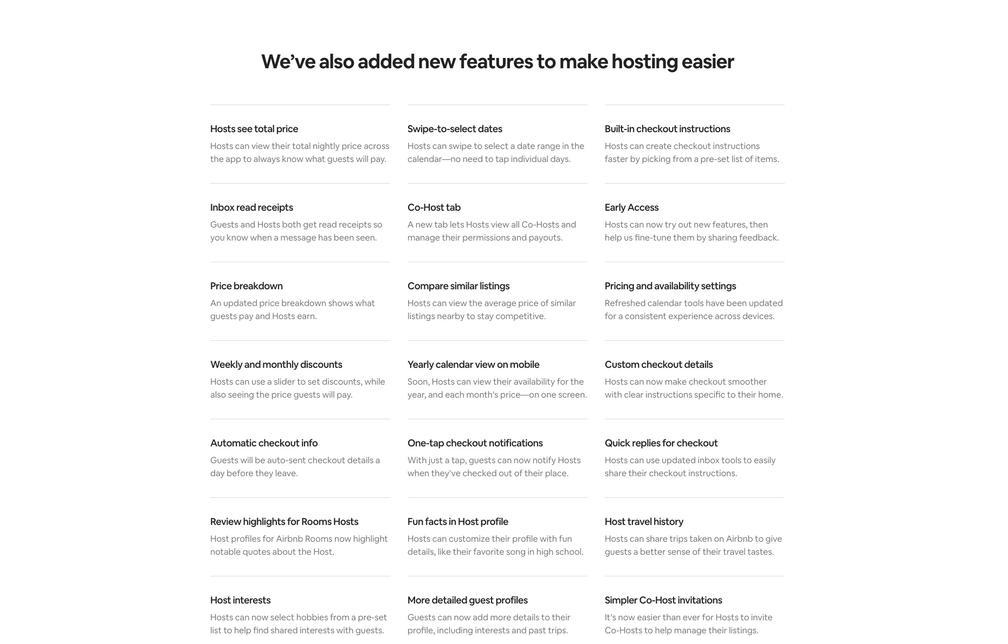 Task type: vqa. For each thing, say whether or not it's contained in the screenshot.


Task type: describe. For each thing, give the bounding box(es) containing it.
checkout inside automatic checkout info guests will be auto-sent checkout details a day before they leave.
[[308, 455, 346, 466]]

with inside custom checkout details hosts can now make checkout smoother with clear instructions specific to their home.
[[605, 389, 622, 401]]

detailed
[[432, 594, 467, 607]]

now inside one-tap checkout notifications with just a tap, guests can now notify hosts when they've checked out of their place.
[[514, 455, 531, 466]]

tools inside quick replies for checkout hosts can use updated inbox tools to easily share their checkout instructions.
[[722, 455, 742, 466]]

total
[[292, 140, 311, 152]]

us
[[624, 232, 633, 243]]

travel history
[[628, 516, 684, 528]]

with inside the fun facts in host profile hosts can customize their profile with fun details, like their favorite song in high school.
[[540, 534, 557, 545]]

help inside early access hosts can now try out new features, then help us fine-tune them by sharing feedback.
[[605, 232, 622, 243]]

both
[[282, 219, 301, 230]]

it's
[[605, 612, 617, 624]]

1 vertical spatial instructions
[[713, 140, 760, 152]]

highlights
[[243, 516, 285, 528]]

them
[[674, 232, 695, 243]]

can inside custom checkout details hosts can now make checkout smoother with clear instructions specific to their home.
[[630, 376, 644, 388]]

has
[[318, 232, 332, 243]]

to inside more detailed guest profiles guests can now add more details to their profile, including interests and past trips.
[[542, 612, 550, 624]]

find
[[253, 625, 269, 637]]

checkout details
[[642, 358, 713, 371]]

custom
[[605, 358, 640, 371]]

a inside host interests hosts can now select hobbies from a pre-set list to help find shared interests with guests.
[[352, 612, 356, 624]]

fun
[[559, 534, 572, 545]]

the host.
[[298, 547, 335, 558]]

now inside review highlights for rooms hosts host profiles for airbnb rooms now highlight notable quotes about the host.
[[335, 534, 352, 545]]

airbnb inside host travel history hosts can share trips taken on airbnb to give guests a better sense of their travel tastes.
[[726, 534, 753, 545]]

can inside early access hosts can now try out new features, then help us fine-tune them by sharing feedback.
[[630, 219, 644, 230]]

checkout up create
[[637, 123, 678, 135]]

and payouts.
[[512, 232, 563, 243]]

updated inside pricing and availability settings refreshed calendar tools have been updated for a consistent experience across devices.
[[749, 298, 783, 309]]

trips
[[670, 534, 688, 545]]

checkout right create
[[674, 140, 711, 152]]

to inside host interests hosts can now select hobbies from a pre-set list to help find shared interests with guests.
[[224, 625, 232, 637]]

interests inside more detailed guest profiles guests can now add more details to their profile, including interests and past trips.
[[475, 625, 510, 637]]

been
[[727, 298, 747, 309]]

we've
[[261, 49, 316, 74]]

co- down it's
[[605, 625, 620, 637]]

notifications
[[489, 437, 543, 450]]

1 horizontal spatial interests
[[300, 625, 335, 637]]

stay
[[477, 311, 494, 322]]

new right the added
[[418, 49, 456, 74]]

help inside host interests hosts can now select hobbies from a pre-set list to help find shared interests with guests.
[[234, 625, 251, 637]]

view inside hosts see total price hosts can view their total nightly price across the app to always know what guests will pay.
[[252, 140, 270, 152]]

0 horizontal spatial interests
[[233, 594, 271, 607]]

now inside early access hosts can now try out new features, then help us fine-tune them by sharing feedback.
[[646, 219, 663, 230]]

of inside one-tap checkout notifications with just a tap, guests can now notify hosts when they've checked out of their place.
[[514, 468, 523, 479]]

guest profiles
[[469, 594, 528, 607]]

you
[[210, 232, 225, 243]]

out inside early access hosts can now try out new features, then help us fine-tune them by sharing feedback.
[[679, 219, 692, 230]]

ever
[[683, 612, 701, 624]]

co- up easier
[[640, 594, 655, 607]]

a inside weekly and monthly discounts hosts can use a slider to set discounts, while also seeing the price guests will pay.
[[267, 376, 272, 388]]

price inside hosts see total price hosts can view their total nightly price across the app to always know what guests will pay.
[[342, 140, 362, 152]]

know inside hosts see total price hosts can view their total nightly price across the app to always know what guests will pay.
[[282, 153, 304, 165]]

yearly calendar view on mobile soon, hosts can view their availability for the year, and each month's price—on one screen.
[[408, 358, 587, 401]]

then
[[750, 219, 768, 230]]

view inside co-host tab a new tab lets hosts view all co-hosts and manage their permissions and payouts.
[[491, 219, 510, 230]]

checkout inside quick replies for checkout hosts can use updated inbox tools to easily share their checkout instructions.
[[649, 468, 687, 479]]

calendar—no
[[408, 153, 461, 165]]

similar
[[551, 298, 576, 309]]

for right 'highlights'
[[287, 516, 300, 528]]

date
[[517, 140, 536, 152]]

tap inside swipe-to-select dates hosts can swipe to select a date range in the calendar—no need to tap individual days.
[[496, 153, 509, 165]]

by inside built-in checkout instructions hosts can create checkout instructions faster by picking from a pre-set list of items.
[[631, 153, 640, 165]]

set inside host interests hosts can now select hobbies from a pre-set list to help find shared interests with guests.
[[375, 612, 387, 624]]

receipts
[[339, 219, 372, 230]]

hobbies
[[296, 612, 328, 624]]

just
[[429, 455, 443, 466]]

pre- inside host interests hosts can now select hobbies from a pre-set list to help find shared interests with guests.
[[358, 612, 375, 624]]

notify
[[533, 455, 556, 466]]

1 vertical spatial breakdown
[[282, 298, 327, 309]]

built-in checkout instructions hosts can create checkout instructions faster by picking from a pre-set list of items.
[[605, 123, 780, 165]]

access
[[628, 201, 659, 214]]

lets
[[450, 219, 464, 230]]

host inside host travel history hosts can share trips taken on airbnb to give guests a better sense of their travel tastes.
[[605, 516, 626, 528]]

guests inside hosts see total price hosts can view their total nightly price across the app to always know what guests will pay.
[[327, 153, 354, 165]]

review
[[210, 516, 241, 528]]

to inside quick replies for checkout hosts can use updated inbox tools to easily share their checkout instructions.
[[744, 455, 752, 466]]

nightly
[[313, 140, 340, 152]]

checked
[[463, 468, 497, 479]]

add
[[473, 612, 489, 624]]

co- right the all
[[522, 219, 537, 230]]

customize
[[449, 534, 490, 545]]

will pay. inside hosts see total price hosts can view their total nightly price across the app to always know what guests will pay.
[[356, 153, 387, 165]]

automatic checkout info guests will be auto-sent checkout details a day before they leave.
[[210, 437, 380, 479]]

with
[[408, 455, 427, 466]]

an
[[210, 298, 221, 309]]

rooms
[[305, 534, 333, 545]]

checkout info
[[258, 437, 318, 450]]

the inside swipe-to-select dates hosts can swipe to select a date range in the calendar—no need to tap individual days.
[[571, 140, 585, 152]]

to inside host travel history hosts can share trips taken on airbnb to give guests a better sense of their travel tastes.
[[755, 534, 764, 545]]

to up need
[[474, 140, 483, 152]]

more
[[490, 612, 511, 624]]

will
[[240, 455, 253, 466]]

easier
[[637, 612, 661, 624]]

new inside co-host tab a new tab lets hosts view all co-hosts and manage their permissions and payouts.
[[416, 219, 433, 230]]

to inside compare similar listings hosts can view the average price of similar listings nearby to stay competitive.
[[467, 311, 476, 322]]

can inside weekly and monthly discounts hosts can use a slider to set discounts, while also seeing the price guests will pay.
[[235, 376, 250, 388]]

of inside compare similar listings hosts can view the average price of similar listings nearby to stay competitive.
[[541, 298, 549, 309]]

in down profile
[[528, 547, 535, 558]]

guests inside more detailed guest profiles guests can now add more details to their profile, including interests and past trips.
[[408, 612, 436, 624]]

replies
[[632, 437, 661, 450]]

pre- inside built-in checkout instructions hosts can create checkout instructions faster by picking from a pre-set list of items.
[[701, 153, 718, 165]]

what inside the price breakdown an updated price breakdown shows what guests pay and hosts earn.
[[355, 298, 375, 309]]

specific
[[695, 389, 726, 401]]

price inside weekly and monthly discounts hosts can use a slider to set discounts, while also seeing the price guests will pay.
[[272, 389, 292, 401]]

read receipts
[[236, 201, 293, 214]]

experience
[[669, 311, 713, 322]]

in right facts
[[449, 516, 456, 528]]

price—on
[[500, 389, 540, 401]]

quick
[[605, 437, 631, 450]]

always
[[254, 153, 280, 165]]

dates
[[478, 123, 503, 135]]

to inside weekly and monthly discounts hosts can use a slider to set discounts, while also seeing the price guests will pay.
[[297, 376, 306, 388]]

the inside compare similar listings hosts can view the average price of similar listings nearby to stay competitive.
[[469, 298, 483, 309]]

to left invite
[[741, 612, 750, 624]]

listings
[[408, 311, 435, 322]]

1 vertical spatial tab
[[435, 219, 448, 230]]

their down the customize
[[453, 547, 472, 558]]

0 horizontal spatial make
[[560, 49, 608, 74]]

for up quotes
[[263, 534, 274, 545]]

swipe-
[[408, 123, 437, 135]]

tools inside pricing and availability settings refreshed calendar tools have been updated for a consistent experience across devices.
[[684, 298, 704, 309]]

0 vertical spatial also
[[319, 49, 354, 74]]

to-
[[437, 123, 450, 135]]

profile,
[[408, 625, 435, 637]]

on
[[714, 534, 725, 545]]

0 vertical spatial instructions
[[680, 123, 731, 135]]

details for automatic checkout info
[[347, 455, 374, 466]]

host inside host interests hosts can now select hobbies from a pre-set list to help find shared interests with guests.
[[210, 594, 231, 607]]

competitive.
[[496, 311, 546, 322]]

guests inside one-tap checkout notifications with just a tap, guests can now notify hosts when they've checked out of their place.
[[469, 455, 496, 466]]

for inside simpler co-host invitations it's now easier than ever for hosts to invite co-hosts to help manage their listings.
[[702, 612, 714, 624]]

can inside host travel history hosts can share trips taken on airbnb to give guests a better sense of their travel tastes.
[[630, 534, 644, 545]]

host inside co-host tab a new tab lets hosts view all co-hosts and manage their permissions and payouts.
[[424, 201, 444, 214]]

weekly
[[210, 358, 243, 371]]

know inside inbox read receipts guests and hosts both get read receipts so you know when a message has been seen.
[[227, 232, 248, 243]]

host travel history hosts can share trips taken on airbnb to give guests a better sense of their travel tastes.
[[605, 516, 783, 558]]

by inside early access hosts can now try out new features, then help us fine-tune them by sharing feedback.
[[697, 232, 707, 243]]

price inside compare similar listings hosts can view the average price of similar listings nearby to stay competitive.
[[519, 298, 539, 309]]

discounts,
[[322, 376, 363, 388]]

hosts inside one-tap checkout notifications with just a tap, guests can now notify hosts when they've checked out of their place.
[[558, 455, 581, 466]]

what inside hosts see total price hosts can view their total nightly price across the app to always know what guests will pay.
[[306, 153, 326, 165]]

inbox read receipts guests and hosts both get read receipts so you know when a message has been seen.
[[210, 201, 383, 243]]

hosts inside inbox read receipts guests and hosts both get read receipts so you know when a message has been seen.
[[257, 219, 280, 230]]

than
[[663, 612, 681, 624]]

share inside quick replies for checkout hosts can use updated inbox tools to easily share their checkout instructions.
[[605, 468, 627, 479]]

hosts inside early access hosts can now try out new features, then help us fine-tune them by sharing feedback.
[[605, 219, 628, 230]]

calendar inside yearly calendar view on mobile soon, hosts can view their availability for the year, and each month's price—on one screen.
[[436, 358, 473, 371]]

to right need
[[485, 153, 494, 165]]

pricing and availability settings refreshed calendar tools have been updated for a consistent experience across devices.
[[605, 280, 783, 322]]

and inside inbox read receipts guests and hosts both get read receipts so you know when a message has been seen.
[[240, 219, 256, 230]]

facts
[[425, 516, 447, 528]]

list inside built-in checkout instructions hosts can create checkout instructions faster by picking from a pre-set list of items.
[[732, 153, 743, 165]]

auto-
[[267, 455, 289, 466]]

co- up a
[[408, 201, 424, 214]]

checkout inside custom checkout details hosts can now make checkout smoother with clear instructions specific to their home.
[[689, 376, 727, 388]]

can inside yearly calendar view on mobile soon, hosts can view their availability for the year, and each month's price—on one screen.
[[457, 376, 471, 388]]

their up favorite
[[492, 534, 511, 545]]

month's
[[467, 389, 499, 401]]

a inside built-in checkout instructions hosts can create checkout instructions faster by picking from a pre-set list of items.
[[694, 153, 699, 165]]

total price
[[254, 123, 298, 135]]

hosts inside built-in checkout instructions hosts can create checkout instructions faster by picking from a pre-set list of items.
[[605, 140, 628, 152]]

from inside built-in checkout instructions hosts can create checkout instructions faster by picking from a pre-set list of items.
[[673, 153, 692, 165]]

like
[[438, 547, 451, 558]]

yearly
[[408, 358, 434, 371]]

weekly and monthly discounts hosts can use a slider to set discounts, while also seeing the price guests will pay.
[[210, 358, 385, 401]]

can inside quick replies for checkout hosts can use updated inbox tools to easily share their checkout instructions.
[[630, 455, 644, 466]]

they've
[[431, 468, 461, 479]]

fun
[[408, 516, 423, 528]]

average
[[485, 298, 517, 309]]

1 vertical spatial select
[[485, 140, 509, 152]]

hosts inside host travel history hosts can share trips taken on airbnb to give guests a better sense of their travel tastes.
[[605, 534, 628, 545]]

all
[[511, 219, 520, 230]]



Task type: locate. For each thing, give the bounding box(es) containing it.
0 horizontal spatial from
[[330, 612, 350, 624]]

0 horizontal spatial tools
[[684, 298, 704, 309]]

checkout inside one-tap checkout notifications with just a tap, guests can now notify hosts when they've checked out of their place.
[[446, 437, 487, 450]]

more
[[408, 594, 430, 607]]

price
[[342, 140, 362, 152], [259, 298, 280, 309], [519, 298, 539, 309], [272, 389, 292, 401]]

notable
[[210, 547, 241, 558]]

calendar up consistent on the right
[[648, 298, 682, 309]]

picking
[[642, 153, 671, 165]]

0 vertical spatial what
[[306, 153, 326, 165]]

view
[[252, 140, 270, 152], [491, 219, 510, 230], [449, 298, 467, 309], [475, 358, 495, 371], [473, 376, 492, 388]]

in
[[627, 123, 635, 135], [562, 140, 569, 152], [449, 516, 456, 528], [528, 547, 535, 558]]

set inside weekly and monthly discounts hosts can use a slider to set discounts, while also seeing the price guests will pay.
[[308, 376, 320, 388]]

1 vertical spatial set
[[308, 376, 320, 388]]

0 horizontal spatial out
[[499, 468, 513, 479]]

more detailed guest profiles guests can now add more details to their profile, including interests and past trips.
[[408, 594, 571, 637]]

0 horizontal spatial what
[[306, 153, 326, 165]]

1 vertical spatial guests
[[210, 455, 239, 466]]

know right you
[[227, 232, 248, 243]]

high school.
[[537, 547, 584, 558]]

0 vertical spatial when
[[250, 232, 272, 243]]

now down "checkout details"
[[646, 376, 663, 388]]

1 horizontal spatial help
[[605, 232, 622, 243]]

inbox
[[210, 201, 235, 214]]

2 horizontal spatial of
[[693, 547, 701, 558]]

1 horizontal spatial use
[[646, 455, 660, 466]]

use down replies at the right of page
[[646, 455, 660, 466]]

can inside more detailed guest profiles guests can now add more details to their profile, including interests and past trips.
[[438, 612, 452, 624]]

for
[[605, 311, 617, 322], [557, 376, 569, 388], [287, 516, 300, 528], [263, 534, 274, 545], [702, 612, 714, 624]]

when inside inbox read receipts guests and hosts both get read receipts so you know when a message has been seen.
[[250, 232, 272, 243]]

a up with guests.
[[352, 612, 356, 624]]

1 horizontal spatial make
[[665, 376, 687, 388]]

0 horizontal spatial use
[[252, 376, 265, 388]]

price up hosts earn.
[[259, 298, 280, 309]]

host interests hosts can now select hobbies from a pre-set list to help find shared interests with guests.
[[210, 594, 387, 637]]

price inside the price breakdown an updated price breakdown shows what guests pay and hosts earn.
[[259, 298, 280, 309]]

now down 'notifications'
[[514, 455, 531, 466]]

their inside host travel history hosts can share trips taken on airbnb to give guests a better sense of their travel tastes.
[[703, 547, 722, 558]]

now inside more detailed guest profiles guests can now add more details to their profile, including interests and past trips.
[[454, 612, 471, 624]]

a right picking
[[694, 153, 699, 165]]

availability settings
[[655, 280, 737, 292]]

we've also added new features to make hosting easier
[[261, 49, 735, 74]]

2 horizontal spatial set
[[718, 153, 730, 165]]

help left us
[[605, 232, 622, 243]]

profiles
[[231, 534, 261, 545]]

manage inside simpler co-host invitations it's now easier than ever for hosts to invite co-hosts to help manage their listings.
[[674, 625, 707, 637]]

1 horizontal spatial of
[[541, 298, 549, 309]]

2 vertical spatial set
[[375, 612, 387, 624]]

instructions
[[680, 123, 731, 135], [713, 140, 760, 152], [646, 389, 693, 401]]

tools
[[684, 298, 704, 309], [722, 455, 742, 466]]

before
[[227, 468, 254, 479]]

updated inside the price breakdown an updated price breakdown shows what guests pay and hosts earn.
[[223, 298, 258, 309]]

list inside host interests hosts can now select hobbies from a pre-set list to help find shared interests with guests.
[[210, 625, 222, 637]]

host down calendar—no
[[424, 201, 444, 214]]

sharing feedback.
[[709, 232, 780, 243]]

from up with guests.
[[330, 612, 350, 624]]

and inside weekly and monthly discounts hosts can use a slider to set discounts, while also seeing the price guests will pay.
[[244, 358, 261, 371]]

a inside host travel history hosts can share trips taken on airbnb to give guests a better sense of their travel tastes.
[[634, 547, 638, 558]]

share inside host travel history hosts can share trips taken on airbnb to give guests a better sense of their travel tastes.
[[646, 534, 668, 545]]

range
[[537, 140, 561, 152]]

know
[[282, 153, 304, 165], [227, 232, 248, 243]]

guests inside the price breakdown an updated price breakdown shows what guests pay and hosts earn.
[[210, 311, 237, 322]]

to right features
[[537, 49, 556, 74]]

price breakdown an updated price breakdown shows what guests pay and hosts earn.
[[210, 280, 375, 322]]

2 horizontal spatial help
[[655, 625, 673, 637]]

for checkout
[[663, 437, 718, 450]]

use up seeing
[[252, 376, 265, 388]]

invitations
[[678, 594, 723, 607]]

hosts inside custom checkout details hosts can now make checkout smoother with clear instructions specific to their home.
[[605, 376, 628, 388]]

host left travel history
[[605, 516, 626, 528]]

1 airbnb from the left
[[276, 534, 303, 545]]

app
[[226, 153, 241, 165]]

0 horizontal spatial help
[[234, 625, 251, 637]]

1 horizontal spatial details
[[513, 612, 540, 624]]

better
[[640, 547, 666, 558]]

2 horizontal spatial select
[[485, 140, 509, 152]]

and inside yearly calendar view on mobile soon, hosts can view their availability for the year, and each month's price—on one screen.
[[428, 389, 443, 401]]

0 horizontal spatial set
[[308, 376, 320, 388]]

1 vertical spatial manage
[[674, 625, 707, 637]]

1 horizontal spatial out
[[679, 219, 692, 230]]

in inside built-in checkout instructions hosts can create checkout instructions faster by picking from a pre-set list of items.
[[627, 123, 635, 135]]

0 vertical spatial tools
[[684, 298, 704, 309]]

tap up just at the left of page
[[429, 437, 444, 450]]

calendar inside pricing and availability settings refreshed calendar tools have been updated for a consistent experience across devices.
[[648, 298, 682, 309]]

for inside yearly calendar view on mobile soon, hosts can view their availability for the year, and each month's price—on one screen.
[[557, 376, 569, 388]]

guests up the profile,
[[408, 612, 436, 624]]

0 vertical spatial set
[[718, 153, 730, 165]]

1 vertical spatial know
[[227, 232, 248, 243]]

calendar up the each
[[436, 358, 473, 371]]

of items.
[[745, 153, 780, 165]]

their down 'on'
[[703, 547, 722, 558]]

permissions
[[463, 232, 510, 243]]

can inside hosts see total price hosts can view their total nightly price across the app to always know what guests will pay.
[[235, 140, 250, 152]]

0 vertical spatial select
[[450, 123, 476, 135]]

1 horizontal spatial when
[[408, 468, 430, 479]]

host inside review highlights for rooms hosts host profiles for airbnb rooms now highlight notable quotes about the host.
[[210, 534, 229, 545]]

pricing
[[605, 280, 635, 292]]

1 vertical spatial from
[[330, 612, 350, 624]]

while
[[365, 376, 385, 388]]

0 horizontal spatial will pay.
[[322, 389, 353, 401]]

guests inside automatic checkout info guests will be auto-sent checkout details a day before they leave.
[[210, 455, 239, 466]]

now right it's
[[618, 612, 635, 624]]

tap inside one-tap checkout notifications with just a tap, guests can now notify hosts when they've checked out of their place.
[[429, 437, 444, 450]]

by right faster
[[631, 153, 640, 165]]

seeing
[[228, 389, 254, 401]]

1 vertical spatial share
[[646, 534, 668, 545]]

of left 'similar'
[[541, 298, 549, 309]]

1 vertical spatial of
[[514, 468, 523, 479]]

compare
[[408, 280, 449, 292]]

set left of items.
[[718, 153, 730, 165]]

details inside more detailed guest profiles guests can now add more details to their profile, including interests and past trips.
[[513, 612, 540, 624]]

1 vertical spatial pre-
[[358, 612, 375, 624]]

0 vertical spatial share
[[605, 468, 627, 479]]

host profile
[[458, 516, 509, 528]]

1 vertical spatial what
[[355, 298, 375, 309]]

set inside built-in checkout instructions hosts can create checkout instructions faster by picking from a pre-set list of items.
[[718, 153, 730, 165]]

1 horizontal spatial also
[[319, 49, 354, 74]]

manage inside co-host tab a new tab lets hosts view all co-hosts and manage their permissions and payouts.
[[408, 232, 440, 243]]

for inside pricing and availability settings refreshed calendar tools have been updated for a consistent experience across devices.
[[605, 311, 617, 322]]

guests down nightly
[[327, 153, 354, 165]]

year,
[[408, 389, 426, 401]]

1 horizontal spatial list
[[732, 153, 743, 165]]

slider
[[274, 376, 295, 388]]

1 horizontal spatial updated
[[662, 455, 696, 466]]

airbnb up about
[[276, 534, 303, 545]]

will pay. down discounts,
[[322, 389, 353, 401]]

their down 'lets'
[[442, 232, 461, 243]]

use inside quick replies for checkout hosts can use updated inbox tools to easily share their checkout instructions.
[[646, 455, 660, 466]]

checkout up tap,
[[446, 437, 487, 450]]

new right a
[[416, 219, 433, 230]]

0 vertical spatial use
[[252, 376, 265, 388]]

guests for automatic
[[210, 455, 239, 466]]

their up past trips.
[[552, 612, 571, 624]]

for right ever
[[702, 612, 714, 624]]

their down replies at the right of page
[[629, 468, 647, 479]]

select down dates
[[485, 140, 509, 152]]

a left slider
[[267, 376, 272, 388]]

0 horizontal spatial with
[[540, 534, 557, 545]]

to left stay
[[467, 311, 476, 322]]

2 vertical spatial select
[[270, 612, 295, 624]]

1 vertical spatial make
[[665, 376, 687, 388]]

now down rooms hosts at the left bottom of the page
[[335, 534, 352, 545]]

by right 'them'
[[697, 232, 707, 243]]

1 vertical spatial by
[[697, 232, 707, 243]]

to inside custom checkout details hosts can now make checkout smoother with clear instructions specific to their home.
[[727, 389, 736, 401]]

hosts inside host interests hosts can now select hobbies from a pre-set list to help find shared interests with guests.
[[210, 612, 233, 624]]

new up 'them'
[[694, 219, 711, 230]]

hosts inside quick replies for checkout hosts can use updated inbox tools to easily share their checkout instructions.
[[605, 455, 628, 466]]

can inside the fun facts in host profile hosts can customize their profile with fun details, like their favorite song in high school.
[[433, 534, 447, 545]]

one-
[[408, 437, 430, 450]]

out inside one-tap checkout notifications with just a tap, guests can now notify hosts when they've checked out of their place.
[[499, 468, 513, 479]]

when down 'read receipts'
[[250, 232, 272, 243]]

fun facts in host profile hosts can customize their profile with fun details, like their favorite song in high school.
[[408, 516, 584, 558]]

now inside host interests hosts can now select hobbies from a pre-set list to help find shared interests with guests.
[[252, 612, 269, 624]]

set up with guests.
[[375, 612, 387, 624]]

0 horizontal spatial share
[[605, 468, 627, 479]]

0 vertical spatial tap
[[496, 153, 509, 165]]

make inside custom checkout details hosts can now make checkout smoother with clear instructions specific to their home.
[[665, 376, 687, 388]]

individual days.
[[511, 153, 571, 165]]

the right seeing
[[256, 389, 270, 401]]

0 vertical spatial pre-
[[701, 153, 718, 165]]

select up shared
[[270, 612, 295, 624]]

guests down slider
[[294, 389, 320, 401]]

can inside swipe-to-select dates hosts can swipe to select a date range in the calendar—no need to tap individual days.
[[433, 140, 447, 152]]

a left "message"
[[274, 232, 279, 243]]

use
[[252, 376, 265, 388], [646, 455, 660, 466]]

details for more detailed guest profiles
[[513, 612, 540, 624]]

interests down hobbies
[[300, 625, 335, 637]]

now up including
[[454, 612, 471, 624]]

now inside custom checkout details hosts can now make checkout smoother with clear instructions specific to their home.
[[646, 376, 663, 388]]

1 horizontal spatial know
[[282, 153, 304, 165]]

can inside built-in checkout instructions hosts can create checkout instructions faster by picking from a pre-set list of items.
[[630, 140, 644, 152]]

custom checkout details hosts can now make checkout smoother with clear instructions specific to their home.
[[605, 358, 784, 401]]

simpler co-host invitations it's now easier than ever for hosts to invite co-hosts to help manage their listings.
[[605, 594, 773, 637]]

give
[[766, 534, 783, 545]]

of down taken on the right
[[693, 547, 701, 558]]

can inside host interests hosts can now select hobbies from a pre-set list to help find shared interests with guests.
[[235, 612, 250, 624]]

0 vertical spatial breakdown
[[234, 280, 283, 292]]

guests inside weekly and monthly discounts hosts can use a slider to set discounts, while also seeing the price guests will pay.
[[294, 389, 320, 401]]

rooms hosts
[[302, 516, 359, 528]]

manage
[[408, 232, 440, 243], [674, 625, 707, 637]]

new inside early access hosts can now try out new features, then help us fine-tune them by sharing feedback.
[[694, 219, 711, 230]]

calendar
[[648, 298, 682, 309], [436, 358, 473, 371]]

0 vertical spatial list
[[732, 153, 743, 165]]

2 airbnb from the left
[[726, 534, 753, 545]]

to right app
[[243, 153, 252, 165]]

and right weekly
[[244, 358, 261, 371]]

1 vertical spatial tools
[[722, 455, 742, 466]]

in up faster
[[627, 123, 635, 135]]

a inside inbox read receipts guests and hosts both get read receipts so you know when a message has been seen.
[[274, 232, 279, 243]]

pre- right picking
[[701, 153, 718, 165]]

their listings.
[[709, 625, 759, 637]]

0 horizontal spatial also
[[210, 389, 226, 401]]

to left the give
[[755, 534, 764, 545]]

tune
[[653, 232, 672, 243]]

0 vertical spatial will pay.
[[356, 153, 387, 165]]

refreshed
[[605, 298, 646, 309]]

out up 'them'
[[679, 219, 692, 230]]

will pay.
[[356, 153, 387, 165], [322, 389, 353, 401]]

0 vertical spatial of
[[541, 298, 549, 309]]

and inside co-host tab a new tab lets hosts view all co-hosts and manage their permissions and payouts.
[[561, 219, 577, 230]]

2 vertical spatial of
[[693, 547, 701, 558]]

can inside compare similar listings hosts can view the average price of similar listings nearby to stay competitive.
[[433, 298, 447, 309]]

their inside quick replies for checkout hosts can use updated inbox tools to easily share their checkout instructions.
[[629, 468, 647, 479]]

help inside simpler co-host invitations it's now easier than ever for hosts to invite co-hosts to help manage their listings.
[[655, 625, 673, 637]]

checkout right sent
[[308, 455, 346, 466]]

one-tap checkout notifications with just a tap, guests can now notify hosts when they've checked out of their place.
[[408, 437, 581, 479]]

and
[[240, 219, 256, 230], [561, 219, 577, 230], [636, 280, 653, 292], [255, 311, 270, 322], [244, 358, 261, 371], [428, 389, 443, 401], [512, 625, 527, 637]]

1 vertical spatial calendar
[[436, 358, 473, 371]]

help down than
[[655, 625, 673, 637]]

interests up find on the left bottom of the page
[[233, 594, 271, 607]]

details inside automatic checkout info guests will be auto-sent checkout details a day before they leave.
[[347, 455, 374, 466]]

guests for inbox
[[210, 219, 239, 230]]

use for replies
[[646, 455, 660, 466]]

so
[[373, 219, 383, 230]]

checkout up specific
[[689, 376, 727, 388]]

0 horizontal spatial airbnb
[[276, 534, 303, 545]]

a left with
[[376, 455, 380, 466]]

2 horizontal spatial updated
[[749, 298, 783, 309]]

1 vertical spatial tap
[[429, 437, 444, 450]]

guests up checked
[[469, 455, 496, 466]]

use for and
[[252, 376, 265, 388]]

now up find on the left bottom of the page
[[252, 612, 269, 624]]

tools up experience
[[684, 298, 704, 309]]

to down easier
[[645, 625, 653, 637]]

will pay. inside weekly and monthly discounts hosts can use a slider to set discounts, while also seeing the price guests will pay.
[[322, 389, 353, 401]]

0 vertical spatial calendar
[[648, 298, 682, 309]]

host inside simpler co-host invitations it's now easier than ever for hosts to invite co-hosts to help manage their listings.
[[655, 594, 676, 607]]

0 horizontal spatial know
[[227, 232, 248, 243]]

1 horizontal spatial will pay.
[[356, 153, 387, 165]]

to right slider
[[297, 376, 306, 388]]

1 vertical spatial also
[[210, 389, 226, 401]]

list left of items.
[[732, 153, 743, 165]]

of left their place.
[[514, 468, 523, 479]]

hosts inside the fun facts in host profile hosts can customize their profile with fun details, like their favorite song in high school.
[[408, 534, 431, 545]]

1 horizontal spatial tap
[[496, 153, 509, 165]]

and inside pricing and availability settings refreshed calendar tools have been updated for a consistent experience across devices.
[[636, 280, 653, 292]]

1 vertical spatial with
[[540, 534, 557, 545]]

to
[[537, 49, 556, 74], [474, 140, 483, 152], [243, 153, 252, 165], [485, 153, 494, 165], [467, 311, 476, 322], [297, 376, 306, 388], [727, 389, 736, 401], [744, 455, 752, 466], [755, 534, 764, 545], [542, 612, 550, 624], [741, 612, 750, 624], [224, 625, 232, 637], [645, 625, 653, 637]]

1 horizontal spatial by
[[697, 232, 707, 243]]

2 vertical spatial instructions
[[646, 389, 693, 401]]

guests
[[210, 219, 239, 230], [210, 455, 239, 466], [408, 612, 436, 624]]

hosts inside yearly calendar view on mobile soon, hosts can view their availability for the year, and each month's price—on one screen.
[[432, 376, 455, 388]]

been seen.
[[334, 232, 377, 243]]

price down slider
[[272, 389, 292, 401]]

tab up 'lets'
[[446, 201, 461, 214]]

0 horizontal spatial of
[[514, 468, 523, 479]]

a left "better"
[[634, 547, 638, 558]]

their inside more detailed guest profiles guests can now add more details to their profile, including interests and past trips.
[[552, 612, 571, 624]]

0 vertical spatial tab
[[446, 201, 461, 214]]

hosts inside swipe-to-select dates hosts can swipe to select a date range in the calendar—no need to tap individual days.
[[408, 140, 431, 152]]

for down refreshed
[[605, 311, 617, 322]]

from inside host interests hosts can now select hobbies from a pre-set list to help find shared interests with guests.
[[330, 612, 350, 624]]

swipe
[[449, 140, 472, 152]]

0 vertical spatial by
[[631, 153, 640, 165]]

0 horizontal spatial when
[[250, 232, 272, 243]]

1 vertical spatial use
[[646, 455, 660, 466]]

0 vertical spatial manage
[[408, 232, 440, 243]]

0 horizontal spatial pre-
[[358, 612, 375, 624]]

airbnb up travel tastes.
[[726, 534, 753, 545]]

know down total
[[282, 153, 304, 165]]

checkout
[[637, 123, 678, 135], [674, 140, 711, 152], [689, 376, 727, 388], [446, 437, 487, 450], [308, 455, 346, 466], [649, 468, 687, 479]]

1 horizontal spatial select
[[450, 123, 476, 135]]

to left easily at the right bottom of page
[[744, 455, 752, 466]]

2 vertical spatial guests
[[408, 612, 436, 624]]

0 vertical spatial know
[[282, 153, 304, 165]]

pay
[[239, 311, 254, 322]]

the inside weekly and monthly discounts hosts can use a slider to set discounts, while also seeing the price guests will pay.
[[256, 389, 270, 401]]

compare similar listings hosts can view the average price of similar listings nearby to stay competitive.
[[408, 280, 576, 322]]

instructions inside custom checkout details hosts can now make checkout smoother with clear instructions specific to their home.
[[646, 389, 693, 401]]

1 horizontal spatial from
[[673, 153, 692, 165]]

from right picking
[[673, 153, 692, 165]]

0 horizontal spatial by
[[631, 153, 640, 165]]

their inside hosts see total price hosts can view their total nightly price across the app to always know what guests will pay.
[[272, 140, 290, 152]]

now up tune
[[646, 219, 663, 230]]

view inside compare similar listings hosts can view the average price of similar listings nearby to stay competitive.
[[449, 298, 467, 309]]

1 horizontal spatial manage
[[674, 625, 707, 637]]

0 horizontal spatial calendar
[[436, 358, 473, 371]]

host up than
[[655, 594, 676, 607]]

pre-
[[701, 153, 718, 165], [358, 612, 375, 624]]

share down quick
[[605, 468, 627, 479]]

0 horizontal spatial manage
[[408, 232, 440, 243]]

guests up day at the bottom of page
[[210, 455, 239, 466]]

1 vertical spatial list
[[210, 625, 222, 637]]

0 vertical spatial with
[[605, 389, 622, 401]]

1 horizontal spatial calendar
[[648, 298, 682, 309]]

guests inside host travel history hosts can share trips taken on airbnb to give guests a better sense of their travel tastes.
[[605, 547, 632, 558]]

when
[[250, 232, 272, 243], [408, 468, 430, 479]]

early
[[605, 201, 626, 214]]

airbnb inside review highlights for rooms hosts host profiles for airbnb rooms now highlight notable quotes about the host.
[[276, 534, 303, 545]]

to down smoother
[[727, 389, 736, 401]]

tab left 'lets'
[[435, 219, 448, 230]]

1 horizontal spatial tools
[[722, 455, 742, 466]]

updated up across devices.
[[749, 298, 783, 309]]

in inside swipe-to-select dates hosts can swipe to select a date range in the calendar—no need to tap individual days.
[[562, 140, 569, 152]]

updated up pay
[[223, 298, 258, 309]]

a inside swipe-to-select dates hosts can swipe to select a date range in the calendar—no need to tap individual days.
[[511, 140, 515, 152]]

when inside one-tap checkout notifications with just a tap, guests can now notify hosts when they've checked out of their place.
[[408, 468, 430, 479]]

0 vertical spatial make
[[560, 49, 608, 74]]

and inside more detailed guest profiles guests can now add more details to their profile, including interests and past trips.
[[512, 625, 527, 637]]

0 vertical spatial from
[[673, 153, 692, 165]]

added
[[358, 49, 415, 74]]

create
[[646, 140, 672, 152]]

get
[[303, 219, 317, 230]]

instructions.
[[689, 468, 738, 479]]

0 horizontal spatial details
[[347, 455, 374, 466]]

with left fun
[[540, 534, 557, 545]]

help
[[605, 232, 622, 243], [234, 625, 251, 637], [655, 625, 673, 637]]

interests
[[233, 594, 271, 607], [300, 625, 335, 637], [475, 625, 510, 637]]

the up one screen.
[[571, 376, 584, 388]]

their up price—on
[[493, 376, 512, 388]]

profile
[[513, 534, 538, 545]]

swipe-to-select dates hosts can swipe to select a date range in the calendar—no need to tap individual days.
[[408, 123, 585, 165]]

simpler
[[605, 594, 638, 607]]

breakdown up hosts earn.
[[282, 298, 327, 309]]

a inside pricing and availability settings refreshed calendar tools have been updated for a consistent experience across devices.
[[619, 311, 623, 322]]

what down nightly
[[306, 153, 326, 165]]

with left 'clear'
[[605, 389, 622, 401]]

price
[[210, 280, 232, 292]]

a inside automatic checkout info guests will be auto-sent checkout details a day before they leave.
[[376, 455, 380, 466]]

1 horizontal spatial what
[[355, 298, 375, 309]]

checkout down replies at the right of page
[[649, 468, 687, 479]]

song
[[506, 547, 526, 558]]

select inside host interests hosts can now select hobbies from a pre-set list to help find shared interests with guests.
[[270, 612, 295, 624]]

across
[[364, 140, 390, 152]]

tap right need
[[496, 153, 509, 165]]

1 horizontal spatial set
[[375, 612, 387, 624]]

across devices.
[[715, 311, 775, 322]]

price up competitive.
[[519, 298, 539, 309]]

when down with
[[408, 468, 430, 479]]

2 horizontal spatial interests
[[475, 625, 510, 637]]

quotes
[[243, 547, 271, 558]]

1 horizontal spatial with
[[605, 389, 622, 401]]

help left find on the left bottom of the page
[[234, 625, 251, 637]]

a inside one-tap checkout notifications with just a tap, guests can now notify hosts when they've checked out of their place.
[[445, 455, 450, 466]]

out right checked
[[499, 468, 513, 479]]

hosts inside weekly and monthly discounts hosts can use a slider to set discounts, while also seeing the price guests will pay.
[[210, 376, 233, 388]]

their down total price
[[272, 140, 290, 152]]

0 vertical spatial out
[[679, 219, 692, 230]]

their inside yearly calendar view on mobile soon, hosts can view their availability for the year, and each month's price—on one screen.
[[493, 376, 512, 388]]



